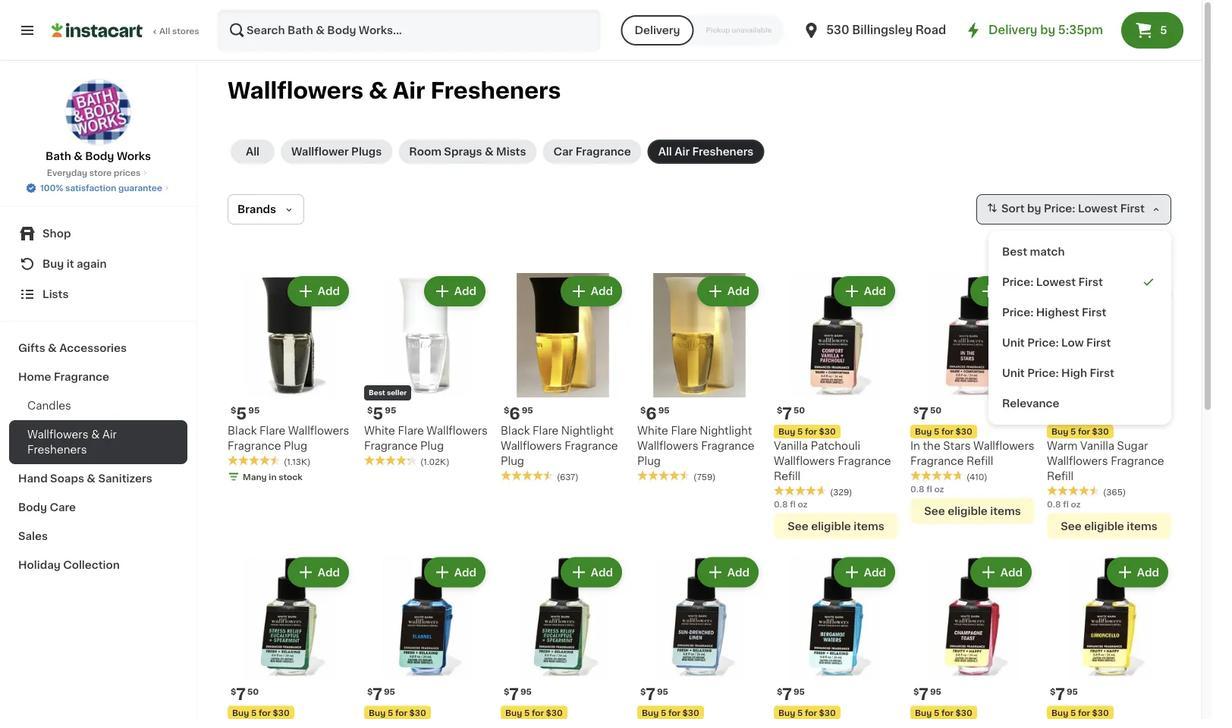 Task type: locate. For each thing, give the bounding box(es) containing it.
0 horizontal spatial white
[[364, 426, 395, 436]]

fragrance inside black flare nightlight wallflowers fragrance plug
[[565, 441, 618, 452]]

1 unit from the top
[[1003, 338, 1025, 348]]

brands
[[238, 204, 276, 215]]

0 horizontal spatial nightlight
[[562, 426, 614, 436]]

eligible down (329)
[[811, 521, 851, 532]]

fragrance down best seller on the left bottom
[[364, 441, 418, 452]]

0.8 fl oz down the
[[911, 485, 945, 493]]

$ 6 95 for white
[[641, 406, 670, 422]]

wallflowers inside wallflowers & air fresheners
[[27, 430, 88, 440]]

95
[[248, 406, 260, 415], [385, 406, 396, 415], [522, 406, 533, 415], [659, 406, 670, 415], [384, 688, 395, 696], [521, 688, 532, 696], [657, 688, 669, 696], [794, 688, 805, 696], [931, 688, 942, 696], [1067, 688, 1078, 696]]

wallflower
[[291, 146, 349, 157]]

body
[[85, 151, 114, 162], [18, 502, 47, 513]]

body up "store"
[[85, 151, 114, 162]]

1 horizontal spatial items
[[991, 506, 1021, 516]]

white flare wallflowers fragrance plug
[[364, 426, 488, 452]]

wallflowers & air fresheners down search field
[[228, 80, 561, 102]]

air
[[393, 80, 426, 102], [675, 146, 690, 157], [102, 430, 117, 440]]

first
[[1121, 204, 1145, 214], [1079, 277, 1103, 288], [1082, 307, 1107, 318], [1087, 338, 1111, 348], [1090, 368, 1115, 379]]

2 $ 7 95 from the left
[[504, 687, 532, 703]]

wallflowers up (1.02k)
[[427, 426, 488, 436]]

(637)
[[557, 473, 579, 481]]

sanitizers
[[98, 474, 152, 484]]

$ 6 95 up black flare nightlight wallflowers fragrance plug at bottom
[[504, 406, 533, 422]]

530 billingsley road button
[[802, 9, 947, 52]]

best inside option
[[1003, 247, 1028, 257]]

0 horizontal spatial see eligible items
[[788, 521, 885, 532]]

room sprays & mists link
[[399, 140, 537, 164]]

eligible
[[948, 506, 988, 516], [811, 521, 851, 532], [1085, 521, 1125, 532]]

lowest inside option
[[1037, 277, 1076, 288]]

1 vertical spatial price: lowest first
[[1003, 277, 1103, 288]]

0.8 fl oz down the vanilla patchouli wallflowers fragrance refill
[[774, 500, 808, 509]]

★★★★★
[[228, 456, 281, 466], [228, 456, 281, 466], [364, 456, 417, 466], [364, 456, 417, 466], [501, 471, 554, 481], [501, 471, 554, 481], [638, 471, 691, 481], [638, 471, 691, 481], [911, 471, 964, 481], [911, 471, 964, 481], [774, 486, 827, 497], [774, 486, 827, 497], [1047, 486, 1101, 497], [1047, 486, 1101, 497]]

eligible down (410)
[[948, 506, 988, 516]]

price: inside unit price: low first option
[[1028, 338, 1059, 348]]

1 nightlight from the left
[[562, 426, 614, 436]]

buy it again link
[[9, 249, 187, 279]]

fragrance up (759)
[[701, 441, 755, 452]]

1 vanilla from the left
[[774, 441, 808, 452]]

first up unit price: low first option
[[1082, 307, 1107, 318]]

bath
[[46, 151, 71, 162]]

1 horizontal spatial 0.8
[[911, 485, 925, 493]]

0.8 down the vanilla patchouli wallflowers fragrance refill
[[774, 500, 788, 509]]

5
[[1161, 25, 1168, 36], [236, 406, 247, 422], [373, 406, 384, 422], [798, 428, 803, 436], [934, 428, 940, 436], [1071, 428, 1076, 436], [251, 709, 257, 717], [388, 709, 393, 717], [524, 709, 530, 717], [661, 709, 667, 717], [798, 709, 803, 717], [934, 709, 940, 717], [1071, 709, 1076, 717]]

1 horizontal spatial oz
[[935, 485, 945, 493]]

1 horizontal spatial refill
[[967, 456, 994, 467]]

first up the best match option
[[1121, 204, 1145, 214]]

see eligible items button for refill
[[774, 513, 899, 539]]

unit price: low first option
[[995, 328, 1166, 358]]

nightlight up (637)
[[562, 426, 614, 436]]

flare inside white flare nightlight wallflowers fragrance plug
[[671, 426, 697, 436]]

plug inside black flare wallflowers fragrance plug
[[284, 441, 307, 452]]

all right car fragrance link
[[659, 146, 672, 157]]

& right gifts
[[48, 343, 57, 354]]

6
[[510, 406, 520, 422], [646, 406, 657, 422]]

wallflowers down the patchouli
[[774, 456, 835, 467]]

2 vanilla from the left
[[1081, 441, 1115, 452]]

fragrance down the patchouli
[[838, 456, 892, 467]]

1 horizontal spatial vanilla
[[1081, 441, 1115, 452]]

2 white from the left
[[638, 426, 669, 436]]

$
[[231, 406, 236, 415], [367, 406, 373, 415], [504, 406, 510, 415], [641, 406, 646, 415], [777, 406, 783, 415], [914, 406, 919, 415], [1050, 406, 1056, 415], [231, 688, 236, 696], [367, 688, 373, 696], [504, 688, 510, 696], [641, 688, 646, 696], [777, 688, 783, 696], [914, 688, 919, 696], [1050, 688, 1056, 696]]

6 up white flare nightlight wallflowers fragrance plug
[[646, 406, 657, 422]]

0 horizontal spatial items
[[854, 521, 885, 532]]

home
[[18, 372, 51, 383]]

0 horizontal spatial see
[[788, 521, 809, 532]]

fragrance inside white flare wallflowers fragrance plug
[[364, 441, 418, 452]]

0 vertical spatial best
[[1003, 247, 1028, 257]]

1 vertical spatial air
[[675, 146, 690, 157]]

white inside white flare nightlight wallflowers fragrance plug
[[638, 426, 669, 436]]

air inside wallflowers & air fresheners
[[102, 430, 117, 440]]

price: highest first
[[1003, 307, 1107, 318]]

highest
[[1037, 307, 1080, 318]]

brands button
[[228, 194, 304, 225]]

for
[[805, 428, 817, 436], [942, 428, 954, 436], [1078, 428, 1091, 436], [259, 709, 271, 717], [395, 709, 408, 717], [532, 709, 544, 717], [669, 709, 681, 717], [805, 709, 817, 717], [942, 709, 954, 717], [1078, 709, 1091, 717]]

price: right sort by
[[1044, 204, 1076, 214]]

$ 6 95 up white flare nightlight wallflowers fragrance plug
[[641, 406, 670, 422]]

black for 5
[[228, 426, 257, 436]]

best match
[[1003, 247, 1065, 257]]

stores
[[172, 27, 199, 35]]

1 horizontal spatial see
[[925, 506, 946, 516]]

refill
[[967, 456, 994, 467], [774, 471, 801, 482], [1047, 471, 1074, 482]]

1 horizontal spatial 6
[[646, 406, 657, 422]]

wallflowers up (759)
[[638, 441, 699, 452]]

2 horizontal spatial $ 7 50
[[914, 406, 942, 422]]

nightlight up (759)
[[700, 426, 753, 436]]

Search field
[[219, 11, 600, 50]]

refill inside $ 7 buy 5 for $30 warm vanilla sugar wallflowers fragrance refill
[[1047, 471, 1074, 482]]

1 horizontal spatial white
[[638, 426, 669, 436]]

body down 'hand'
[[18, 502, 47, 513]]

0 horizontal spatial delivery
[[635, 25, 680, 36]]

buy 5 for $30
[[779, 428, 836, 436], [915, 428, 973, 436], [232, 709, 290, 717], [369, 709, 426, 717], [505, 709, 563, 717], [642, 709, 700, 717], [779, 709, 836, 717], [915, 709, 973, 717], [1052, 709, 1110, 717]]

3 $ 7 95 from the left
[[641, 687, 669, 703]]

0 horizontal spatial $ 6 95
[[504, 406, 533, 422]]

white for 6
[[638, 426, 669, 436]]

by for delivery
[[1041, 25, 1056, 36]]

0 vertical spatial by
[[1041, 25, 1056, 36]]

lists link
[[9, 279, 187, 310]]

price: down best match
[[1003, 277, 1034, 288]]

fl down the
[[927, 485, 933, 493]]

0 horizontal spatial air
[[102, 430, 117, 440]]

1 horizontal spatial fresheners
[[431, 80, 561, 102]]

home fragrance link
[[9, 363, 187, 392]]

&
[[369, 80, 388, 102], [485, 146, 494, 157], [74, 151, 83, 162], [48, 343, 57, 354], [91, 430, 100, 440], [87, 474, 96, 484]]

1 black from the left
[[228, 426, 257, 436]]

by left 5:35pm
[[1041, 25, 1056, 36]]

first inside field
[[1121, 204, 1145, 214]]

0 horizontal spatial see eligible items button
[[774, 513, 899, 539]]

fragrance inside white flare nightlight wallflowers fragrance plug
[[701, 441, 755, 452]]

2 horizontal spatial see eligible items
[[1061, 521, 1158, 532]]

2 horizontal spatial items
[[1127, 521, 1158, 532]]

wallflowers up wallflower
[[228, 80, 364, 102]]

lowest up highest
[[1037, 277, 1076, 288]]

lists
[[43, 289, 69, 300]]

2 vertical spatial fresheners
[[27, 445, 87, 455]]

0.8 fl oz down the warm
[[1047, 500, 1081, 509]]

items for in the stars wallflowers fragrance refill
[[991, 506, 1021, 516]]

everyday store prices
[[47, 169, 141, 177]]

by inside price: lowest first sort by field
[[1028, 204, 1042, 214]]

wallflowers down candles
[[27, 430, 88, 440]]

fl for fragrance
[[927, 485, 933, 493]]

vanilla left the patchouli
[[774, 441, 808, 452]]

refill inside the vanilla patchouli wallflowers fragrance refill
[[774, 471, 801, 482]]

white for 5
[[364, 426, 395, 436]]

1 horizontal spatial black
[[501, 426, 530, 436]]

0.8
[[911, 485, 925, 493], [774, 500, 788, 509], [1047, 500, 1061, 509]]

$ 7 50 for in
[[914, 406, 942, 422]]

1 vertical spatial fresheners
[[693, 146, 754, 157]]

eligible for fragrance
[[948, 506, 988, 516]]

50 for patchouli
[[794, 406, 805, 415]]

fragrance down sugar
[[1111, 456, 1165, 467]]

0 horizontal spatial refill
[[774, 471, 801, 482]]

mists
[[496, 146, 526, 157]]

7
[[783, 406, 792, 422], [919, 406, 929, 422], [1056, 406, 1066, 422], [236, 687, 246, 703], [373, 687, 383, 703], [510, 687, 519, 703], [646, 687, 656, 703], [783, 687, 792, 703], [919, 687, 929, 703], [1056, 687, 1066, 703]]

buy inside 'link'
[[43, 259, 64, 269]]

oz down the warm
[[1071, 500, 1081, 509]]

fragrance up (637)
[[565, 441, 618, 452]]

wallflowers inside in the stars wallflowers fragrance refill
[[974, 441, 1035, 452]]

fl down the vanilla patchouli wallflowers fragrance refill
[[790, 500, 796, 509]]

2 horizontal spatial 0.8
[[1047, 500, 1061, 509]]

0 horizontal spatial $ 5 95
[[231, 406, 260, 422]]

store
[[89, 169, 112, 177]]

see eligible items button down (410)
[[911, 498, 1035, 524]]

see for refill
[[788, 521, 809, 532]]

1 $ 5 95 from the left
[[231, 406, 260, 422]]

2 horizontal spatial oz
[[1071, 500, 1081, 509]]

1 white from the left
[[364, 426, 395, 436]]

1 horizontal spatial nightlight
[[700, 426, 753, 436]]

items
[[991, 506, 1021, 516], [854, 521, 885, 532], [1127, 521, 1158, 532]]

1 horizontal spatial $ 6 95
[[641, 406, 670, 422]]

oz down the
[[935, 485, 945, 493]]

see eligible items down (365)
[[1061, 521, 1158, 532]]

flare inside black flare wallflowers fragrance plug
[[260, 426, 286, 436]]

best left seller
[[369, 390, 385, 397]]

product group
[[228, 273, 352, 486], [364, 273, 489, 468], [501, 273, 625, 483], [638, 273, 762, 483], [774, 273, 899, 539], [911, 273, 1035, 524], [1047, 273, 1172, 539], [228, 554, 352, 720], [364, 554, 489, 720], [501, 554, 625, 720], [638, 554, 762, 720], [774, 554, 899, 720], [911, 554, 1035, 720], [1047, 554, 1172, 720]]

unit price: low first
[[1003, 338, 1111, 348]]

1 vertical spatial body
[[18, 502, 47, 513]]

wallflowers inside black flare nightlight wallflowers fragrance plug
[[501, 441, 562, 452]]

1 vertical spatial lowest
[[1037, 277, 1076, 288]]

lowest inside field
[[1078, 204, 1118, 214]]

1 vertical spatial unit
[[1003, 368, 1025, 379]]

2 horizontal spatial air
[[675, 146, 690, 157]]

0 vertical spatial wallflowers & air fresheners
[[228, 80, 561, 102]]

fl
[[927, 485, 933, 493], [790, 500, 796, 509], [1063, 500, 1069, 509]]

car fragrance
[[554, 146, 631, 157]]

0 horizontal spatial lowest
[[1037, 277, 1076, 288]]

vanilla right the warm
[[1081, 441, 1115, 452]]

2 $ 6 95 from the left
[[641, 406, 670, 422]]

bath & body works link
[[46, 79, 151, 164]]

1 horizontal spatial $ 7 50
[[777, 406, 805, 422]]

white flare nightlight wallflowers fragrance plug
[[638, 426, 755, 467]]

unit up the relevance
[[1003, 368, 1025, 379]]

price: inside "unit price: high first" option
[[1028, 368, 1059, 379]]

lowest up the best match option
[[1078, 204, 1118, 214]]

all up brands
[[246, 146, 260, 157]]

4 flare from the left
[[671, 426, 697, 436]]

oz down the vanilla patchouli wallflowers fragrance refill
[[798, 500, 808, 509]]

0.8 fl oz for refill
[[774, 500, 808, 509]]

all left stores
[[159, 27, 170, 35]]

price: lowest first inside option
[[1003, 277, 1103, 288]]

0.8 down in
[[911, 485, 925, 493]]

see eligible items
[[925, 506, 1021, 516], [788, 521, 885, 532], [1061, 521, 1158, 532]]

0 vertical spatial body
[[85, 151, 114, 162]]

2 horizontal spatial fl
[[1063, 500, 1069, 509]]

wallflowers & air fresheners link
[[9, 420, 187, 464]]

1 $ 6 95 from the left
[[504, 406, 533, 422]]

1 horizontal spatial $ 5 95
[[367, 406, 396, 422]]

flare inside white flare wallflowers fragrance plug
[[398, 426, 424, 436]]

2 black from the left
[[501, 426, 530, 436]]

first inside option
[[1079, 277, 1103, 288]]

0 horizontal spatial 0.8 fl oz
[[774, 500, 808, 509]]

black
[[228, 426, 257, 436], [501, 426, 530, 436]]

price: lowest first up the best match option
[[1044, 204, 1145, 214]]

wallflowers up (1.13k)
[[288, 426, 349, 436]]

black inside black flare nightlight wallflowers fragrance plug
[[501, 426, 530, 436]]

0 vertical spatial air
[[393, 80, 426, 102]]

bath & body works
[[46, 151, 151, 162]]

best for best match
[[1003, 247, 1028, 257]]

buy inside $ 7 buy 5 for $30 warm vanilla sugar wallflowers fragrance refill
[[1052, 428, 1069, 436]]

best left match
[[1003, 247, 1028, 257]]

0 horizontal spatial fl
[[790, 500, 796, 509]]

5 button
[[1122, 12, 1184, 49]]

1 horizontal spatial best
[[1003, 247, 1028, 257]]

$ 5 95 down best seller on the left bottom
[[367, 406, 396, 422]]

1 horizontal spatial delivery
[[989, 25, 1038, 36]]

$ 7 50 for vanilla
[[777, 406, 805, 422]]

6 up black flare nightlight wallflowers fragrance plug at bottom
[[510, 406, 520, 422]]

1 vertical spatial by
[[1028, 204, 1042, 214]]

price: left high
[[1028, 368, 1059, 379]]

unit down price: highest first
[[1003, 338, 1025, 348]]

100% satisfaction guarantee
[[40, 184, 162, 192]]

fragrance inside $ 7 buy 5 for $30 warm vanilla sugar wallflowers fragrance refill
[[1111, 456, 1165, 467]]

buy
[[43, 259, 64, 269], [779, 428, 796, 436], [915, 428, 932, 436], [1052, 428, 1069, 436], [232, 709, 249, 717], [369, 709, 386, 717], [505, 709, 522, 717], [642, 709, 659, 717], [779, 709, 796, 717], [915, 709, 932, 717], [1052, 709, 1069, 717]]

Price: Lowest First Sort by field
[[977, 194, 1172, 225]]

fragrance
[[576, 146, 631, 157], [54, 372, 109, 383], [228, 441, 281, 452], [364, 441, 418, 452], [565, 441, 618, 452], [701, 441, 755, 452], [838, 456, 892, 467], [911, 456, 964, 467], [1111, 456, 1165, 467]]

see eligible items down (410)
[[925, 506, 1021, 516]]

wallflowers & air fresheners up soaps
[[27, 430, 117, 455]]

gifts & accessories link
[[9, 334, 187, 363]]

wallflowers inside white flare wallflowers fragrance plug
[[427, 426, 488, 436]]

in
[[269, 473, 277, 481]]

2 vertical spatial air
[[102, 430, 117, 440]]

see eligible items down (329)
[[788, 521, 885, 532]]

see for fragrance
[[925, 506, 946, 516]]

sales
[[18, 531, 48, 542]]

0 horizontal spatial best
[[369, 390, 385, 397]]

fresheners
[[431, 80, 561, 102], [693, 146, 754, 157], [27, 445, 87, 455]]

2 horizontal spatial 0.8 fl oz
[[1047, 500, 1081, 509]]

2 $ 5 95 from the left
[[367, 406, 396, 422]]

1 vertical spatial best
[[369, 390, 385, 397]]

None search field
[[217, 9, 601, 52]]

1 horizontal spatial see eligible items
[[925, 506, 1021, 516]]

flare inside black flare nightlight wallflowers fragrance plug
[[533, 426, 559, 436]]

1 horizontal spatial 0.8 fl oz
[[911, 485, 945, 493]]

vanilla inside $ 7 buy 5 for $30 warm vanilla sugar wallflowers fragrance refill
[[1081, 441, 1115, 452]]

$ 6 95
[[504, 406, 533, 422], [641, 406, 670, 422]]

530
[[827, 25, 850, 36]]

by right sort on the right top
[[1028, 204, 1042, 214]]

1 flare from the left
[[260, 426, 286, 436]]

see eligible items button down (365)
[[1047, 513, 1172, 539]]

wallflowers down the warm
[[1047, 456, 1109, 467]]

price: left low
[[1028, 338, 1059, 348]]

eligible down (365)
[[1085, 521, 1125, 532]]

2 nightlight from the left
[[700, 426, 753, 436]]

price: lowest first up price: highest first
[[1003, 277, 1103, 288]]

0 horizontal spatial oz
[[798, 500, 808, 509]]

2 horizontal spatial refill
[[1047, 471, 1074, 482]]

plug inside white flare wallflowers fragrance plug
[[421, 441, 444, 452]]

best seller
[[369, 390, 407, 397]]

by inside delivery by 5:35pm link
[[1041, 25, 1056, 36]]

1 horizontal spatial eligible
[[948, 506, 988, 516]]

$ 5 95 for white
[[367, 406, 396, 422]]

all for all air fresheners
[[659, 146, 672, 157]]

for inside $ 7 buy 5 for $30 warm vanilla sugar wallflowers fragrance refill
[[1078, 428, 1091, 436]]

(365)
[[1104, 488, 1126, 496]]

unit for unit price: high first
[[1003, 368, 1025, 379]]

nightlight for white flare nightlight wallflowers fragrance plug
[[700, 426, 753, 436]]

0 horizontal spatial 6
[[510, 406, 520, 422]]

1 horizontal spatial air
[[393, 80, 426, 102]]

1 horizontal spatial fl
[[927, 485, 933, 493]]

see eligible items button
[[911, 498, 1035, 524], [774, 513, 899, 539], [1047, 513, 1172, 539]]

flare up (637)
[[533, 426, 559, 436]]

0 vertical spatial unit
[[1003, 338, 1025, 348]]

2 horizontal spatial see
[[1061, 521, 1082, 532]]

price: left highest
[[1003, 307, 1034, 318]]

$ 7 50
[[777, 406, 805, 422], [914, 406, 942, 422], [231, 687, 259, 703]]

(410)
[[967, 473, 988, 481]]

flare up (1.02k)
[[398, 426, 424, 436]]

sugar
[[1118, 441, 1149, 452]]

white inside white flare wallflowers fragrance plug
[[364, 426, 395, 436]]

0 vertical spatial price: lowest first
[[1044, 204, 1145, 214]]

2 horizontal spatial 50
[[931, 406, 942, 415]]

unit price: high first option
[[995, 358, 1166, 389]]

& right soaps
[[87, 474, 96, 484]]

nightlight inside black flare nightlight wallflowers fragrance plug
[[562, 426, 614, 436]]

50 for the
[[931, 406, 942, 415]]

price: highest first option
[[995, 298, 1166, 328]]

0 horizontal spatial all
[[159, 27, 170, 35]]

0 horizontal spatial eligible
[[811, 521, 851, 532]]

wallflowers up (410)
[[974, 441, 1035, 452]]

delivery by 5:35pm link
[[965, 21, 1104, 39]]

2 flare from the left
[[398, 426, 424, 436]]

2 horizontal spatial all
[[659, 146, 672, 157]]

1 vertical spatial wallflowers & air fresheners
[[27, 430, 117, 455]]

fl down the warm
[[1063, 500, 1069, 509]]

prices
[[114, 169, 141, 177]]

1 horizontal spatial 50
[[794, 406, 805, 415]]

plug inside black flare nightlight wallflowers fragrance plug
[[501, 456, 524, 467]]

$ inside $ 7 buy 5 for $30 warm vanilla sugar wallflowers fragrance refill
[[1050, 406, 1056, 415]]

gifts
[[18, 343, 45, 354]]

0.8 for refill
[[774, 500, 788, 509]]

0 horizontal spatial vanilla
[[774, 441, 808, 452]]

sales link
[[9, 522, 187, 551]]

3 flare from the left
[[533, 426, 559, 436]]

vanilla patchouli wallflowers fragrance refill
[[774, 441, 892, 482]]

service type group
[[621, 15, 784, 46]]

& left mists
[[485, 146, 494, 157]]

instacart logo image
[[52, 21, 143, 39]]

0.8 for fragrance
[[911, 485, 925, 493]]

all for all
[[246, 146, 260, 157]]

eligible for refill
[[811, 521, 851, 532]]

price: inside price: highest first option
[[1003, 307, 1034, 318]]

first down the best match option
[[1079, 277, 1103, 288]]

0.8 fl oz for fragrance
[[911, 485, 945, 493]]

flare up (759)
[[671, 426, 697, 436]]

0 horizontal spatial 0.8
[[774, 500, 788, 509]]

delivery inside button
[[635, 25, 680, 36]]

buy it again
[[43, 259, 107, 269]]

0 horizontal spatial black
[[228, 426, 257, 436]]

first right high
[[1090, 368, 1115, 379]]

1 horizontal spatial see eligible items button
[[911, 498, 1035, 524]]

see eligible items button down (329)
[[774, 513, 899, 539]]

seller
[[387, 390, 407, 397]]

0 vertical spatial lowest
[[1078, 204, 1118, 214]]

1 horizontal spatial lowest
[[1078, 204, 1118, 214]]

0.8 down the warm
[[1047, 500, 1061, 509]]

wallflowers up (637)
[[501, 441, 562, 452]]

best for best seller
[[369, 390, 385, 397]]

6 $ 7 95 from the left
[[1050, 687, 1078, 703]]

flare up (1.13k)
[[260, 426, 286, 436]]

1 horizontal spatial all
[[246, 146, 260, 157]]

1 6 from the left
[[510, 406, 520, 422]]

fragrance inside the vanilla patchouli wallflowers fragrance refill
[[838, 456, 892, 467]]

black inside black flare wallflowers fragrance plug
[[228, 426, 257, 436]]

& right bath
[[74, 151, 83, 162]]

fragrance up many at the left bottom of the page
[[228, 441, 281, 452]]

add button
[[289, 278, 348, 305], [426, 278, 484, 305], [562, 278, 621, 305], [699, 278, 757, 305], [835, 278, 894, 305], [972, 278, 1031, 305], [1109, 278, 1167, 305], [289, 559, 348, 586], [426, 559, 484, 586], [562, 559, 621, 586], [699, 559, 757, 586], [835, 559, 894, 586], [972, 559, 1031, 586], [1109, 559, 1167, 586]]

7 inside $ 7 buy 5 for $30 warm vanilla sugar wallflowers fragrance refill
[[1056, 406, 1066, 422]]

2 unit from the top
[[1003, 368, 1025, 379]]

$ 5 95 up black flare wallflowers fragrance plug
[[231, 406, 260, 422]]

2 horizontal spatial fresheners
[[693, 146, 754, 157]]

price: inside price: lowest first sort by field
[[1044, 204, 1076, 214]]

nightlight inside white flare nightlight wallflowers fragrance plug
[[700, 426, 753, 436]]

flare
[[260, 426, 286, 436], [398, 426, 424, 436], [533, 426, 559, 436], [671, 426, 697, 436]]

0 horizontal spatial fresheners
[[27, 445, 87, 455]]

fragrance down the
[[911, 456, 964, 467]]

warm
[[1047, 441, 1078, 452]]

2 6 from the left
[[646, 406, 657, 422]]



Task type: vqa. For each thing, say whether or not it's contained in the screenshot.
the bottommost Buy 1, get $6 off
no



Task type: describe. For each thing, give the bounding box(es) containing it.
holiday
[[18, 560, 61, 571]]

nightlight for black flare nightlight wallflowers fragrance plug
[[562, 426, 614, 436]]

5 inside $ 7 buy 5 for $30 warm vanilla sugar wallflowers fragrance refill
[[1071, 428, 1076, 436]]

fl for refill
[[790, 500, 796, 509]]

unit for unit price: low first
[[1003, 338, 1025, 348]]

see eligible items for refill
[[788, 521, 885, 532]]

unit price: high first
[[1003, 368, 1115, 379]]

hand soaps & sanitizers
[[18, 474, 152, 484]]

0 horizontal spatial 50
[[247, 688, 259, 696]]

0 vertical spatial fresheners
[[431, 80, 561, 102]]

everyday store prices link
[[47, 167, 150, 179]]

flare for white flare wallflowers fragrance plug
[[398, 426, 424, 436]]

100% satisfaction guarantee button
[[25, 179, 171, 194]]

& down candles link
[[91, 430, 100, 440]]

collection
[[63, 560, 120, 571]]

$ 6 95 for black
[[504, 406, 533, 422]]

delivery button
[[621, 15, 694, 46]]

road
[[916, 25, 947, 36]]

wallflowers inside black flare wallflowers fragrance plug
[[288, 426, 349, 436]]

body care
[[18, 502, 76, 513]]

(759)
[[694, 473, 716, 481]]

car
[[554, 146, 573, 157]]

delivery for delivery
[[635, 25, 680, 36]]

$ 7 buy 5 for $30 warm vanilla sugar wallflowers fragrance refill
[[1047, 406, 1165, 482]]

price: lowest first inside field
[[1044, 204, 1145, 214]]

2 horizontal spatial eligible
[[1085, 521, 1125, 532]]

(1.02k)
[[420, 458, 450, 466]]

flare for white flare nightlight wallflowers fragrance plug
[[671, 426, 697, 436]]

5 $ 7 95 from the left
[[914, 687, 942, 703]]

again
[[77, 259, 107, 269]]

guarantee
[[118, 184, 162, 192]]

delivery for delivery by 5:35pm
[[989, 25, 1038, 36]]

2 horizontal spatial see eligible items button
[[1047, 513, 1172, 539]]

1 horizontal spatial body
[[85, 151, 114, 162]]

holiday collection
[[18, 560, 120, 571]]

refill inside in the stars wallflowers fragrance refill
[[967, 456, 994, 467]]

black for 6
[[501, 426, 530, 436]]

candles
[[27, 401, 71, 411]]

see eligible items for fragrance
[[925, 506, 1021, 516]]

fragrance right the car
[[576, 146, 631, 157]]

patchouli
[[811, 441, 861, 452]]

1 $ 7 95 from the left
[[367, 687, 395, 703]]

$30 inside $ 7 buy 5 for $30 warm vanilla sugar wallflowers fragrance refill
[[1093, 428, 1110, 436]]

accessories
[[59, 343, 127, 354]]

price: inside price: lowest first option
[[1003, 277, 1034, 288]]

black flare wallflowers fragrance plug
[[228, 426, 349, 452]]

all air fresheners link
[[648, 140, 765, 164]]

stock
[[279, 473, 303, 481]]

$ 5 95 for black
[[231, 406, 260, 422]]

in
[[911, 441, 921, 452]]

shop link
[[9, 219, 187, 249]]

0 horizontal spatial $ 7 50
[[231, 687, 259, 703]]

all air fresheners
[[659, 146, 754, 157]]

flare for black flare nightlight wallflowers fragrance plug
[[533, 426, 559, 436]]

5 inside 'button'
[[1161, 25, 1168, 36]]

& up plugs
[[369, 80, 388, 102]]

home fragrance
[[18, 372, 109, 383]]

shop
[[43, 228, 71, 239]]

wallflowers inside the vanilla patchouli wallflowers fragrance refill
[[774, 456, 835, 467]]

all for all stores
[[159, 27, 170, 35]]

first right low
[[1087, 338, 1111, 348]]

530 billingsley road
[[827, 25, 947, 36]]

flare for black flare wallflowers fragrance plug
[[260, 426, 286, 436]]

4 $ 7 95 from the left
[[777, 687, 805, 703]]

all stores link
[[52, 9, 200, 52]]

high
[[1062, 368, 1088, 379]]

wallflowers inside $ 7 buy 5 for $30 warm vanilla sugar wallflowers fragrance refill
[[1047, 456, 1109, 467]]

it
[[67, 259, 74, 269]]

candles link
[[9, 392, 187, 420]]

many in stock
[[243, 473, 303, 481]]

satisfaction
[[65, 184, 116, 192]]

all link
[[231, 140, 275, 164]]

match
[[1030, 247, 1065, 257]]

all stores
[[159, 27, 199, 35]]

vanilla inside the vanilla patchouli wallflowers fragrance refill
[[774, 441, 808, 452]]

in the stars wallflowers fragrance refill
[[911, 441, 1035, 467]]

(329)
[[830, 488, 853, 496]]

relevance option
[[995, 389, 1166, 419]]

sort by
[[1002, 204, 1042, 214]]

wallflower plugs link
[[281, 140, 393, 164]]

sort by list box
[[989, 231, 1172, 425]]

sprays
[[444, 146, 482, 157]]

hand soaps & sanitizers link
[[9, 464, 187, 493]]

care
[[50, 502, 76, 513]]

everyday
[[47, 169, 87, 177]]

by for sort
[[1028, 204, 1042, 214]]

1 horizontal spatial wallflowers & air fresheners
[[228, 80, 561, 102]]

see eligible items button for fragrance
[[911, 498, 1035, 524]]

fragrance down the 'gifts & accessories'
[[54, 372, 109, 383]]

room sprays & mists
[[409, 146, 526, 157]]

many
[[243, 473, 267, 481]]

stars
[[944, 441, 971, 452]]

body care link
[[9, 493, 187, 522]]

fragrance inside black flare wallflowers fragrance plug
[[228, 441, 281, 452]]

delivery by 5:35pm
[[989, 25, 1104, 36]]

black flare nightlight wallflowers fragrance plug
[[501, 426, 618, 467]]

soaps
[[50, 474, 84, 484]]

bath & body works logo image
[[65, 79, 132, 146]]

plug inside white flare nightlight wallflowers fragrance plug
[[638, 456, 661, 467]]

(1.13k)
[[284, 458, 311, 466]]

oz for fragrance
[[935, 485, 945, 493]]

low
[[1062, 338, 1084, 348]]

5:35pm
[[1059, 25, 1104, 36]]

wallflower plugs
[[291, 146, 382, 157]]

price: lowest first option
[[995, 267, 1166, 298]]

holiday collection link
[[9, 551, 187, 580]]

best match option
[[995, 237, 1166, 267]]

items for vanilla patchouli wallflowers fragrance refill
[[854, 521, 885, 532]]

6 for black
[[510, 406, 520, 422]]

6 for white
[[646, 406, 657, 422]]

oz for refill
[[798, 500, 808, 509]]

fragrance inside in the stars wallflowers fragrance refill
[[911, 456, 964, 467]]

room
[[409, 146, 442, 157]]

0 horizontal spatial body
[[18, 502, 47, 513]]

plugs
[[351, 146, 382, 157]]

works
[[117, 151, 151, 162]]

hand
[[18, 474, 48, 484]]

0 horizontal spatial wallflowers & air fresheners
[[27, 430, 117, 455]]

wallflowers inside white flare nightlight wallflowers fragrance plug
[[638, 441, 699, 452]]

relevance
[[1003, 398, 1060, 409]]

gifts & accessories
[[18, 343, 127, 354]]



